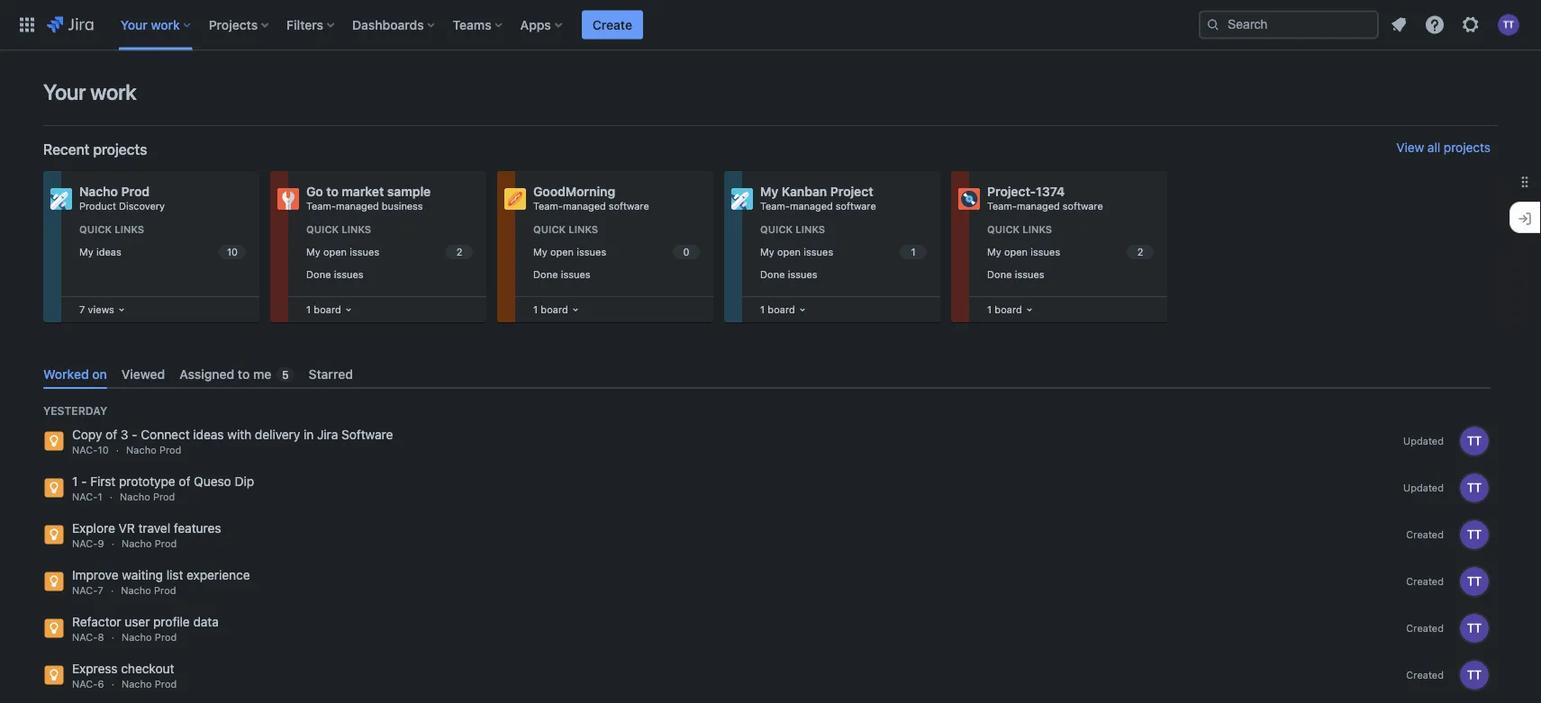 Task type: locate. For each thing, give the bounding box(es) containing it.
1 done issues from the left
[[306, 268, 364, 280]]

done issues for team-
[[987, 268, 1045, 280]]

· right 6
[[111, 679, 114, 691]]

4 open from the left
[[1004, 246, 1028, 258]]

improve waiting list experience nac-7 · nacho prod
[[72, 568, 250, 597]]

terry turtle image
[[1460, 427, 1489, 456], [1460, 521, 1489, 550], [1460, 568, 1489, 597], [1460, 615, 1489, 643], [1460, 661, 1489, 690]]

5 quick from the left
[[987, 224, 1020, 236]]

4 nac- from the top
[[72, 585, 98, 597]]

2 terry turtle image from the top
[[1460, 521, 1489, 550]]

1 1 board button from the left
[[303, 300, 356, 320]]

links down go to market sample team-managed business
[[342, 224, 371, 236]]

- left first
[[81, 474, 87, 489]]

3 quick links from the left
[[533, 224, 598, 236]]

to for assigned
[[238, 367, 250, 381]]

· right the 10
[[116, 445, 119, 456]]

quick down goodmorning
[[533, 224, 566, 236]]

board image inside popup button
[[1022, 303, 1037, 317]]

2 1 board button from the left
[[530, 300, 583, 320]]

1 software from the left
[[609, 200, 649, 212]]

links for team-
[[1023, 224, 1052, 236]]

team- inside project-1374 team-managed software
[[987, 200, 1017, 212]]

my ideas
[[79, 246, 121, 258]]

1 horizontal spatial ideas
[[193, 428, 224, 442]]

goodmorning
[[533, 184, 615, 199]]

nacho down prototype
[[120, 492, 150, 503]]

· right 9
[[111, 538, 114, 550]]

nac- down 'explore'
[[72, 538, 98, 550]]

1 horizontal spatial to
[[326, 184, 339, 199]]

0 horizontal spatial to
[[238, 367, 250, 381]]

4 done issues link from the left
[[984, 264, 1157, 285]]

to inside go to market sample team-managed business
[[326, 184, 339, 199]]

nac- down copy
[[72, 445, 98, 456]]

· right 8
[[111, 632, 114, 644]]

project
[[830, 184, 873, 199]]

3 board image from the left
[[568, 303, 583, 317]]

2 board image from the left
[[341, 303, 356, 317]]

quick links down kanban
[[760, 224, 825, 236]]

your inside 'popup button'
[[120, 17, 148, 32]]

done down kanban
[[760, 268, 785, 280]]

1 my open issues link from the left
[[303, 242, 476, 262]]

nacho down "waiting"
[[121, 585, 151, 597]]

my open issues
[[306, 246, 379, 258], [533, 246, 606, 258], [760, 246, 833, 258], [987, 246, 1060, 258]]

my open issues link down project-1374 team-managed software
[[984, 242, 1157, 262]]

5 terry turtle image from the top
[[1460, 661, 1489, 690]]

done issues down go to market sample team-managed business
[[306, 268, 364, 280]]

done down the project-
[[987, 268, 1012, 280]]

0 vertical spatial your work
[[120, 17, 180, 32]]

1 done issues link from the left
[[303, 264, 476, 285]]

your work
[[120, 17, 180, 32], [43, 79, 136, 104]]

prod inside express checkout nac-6 · nacho prod
[[155, 679, 177, 691]]

team- down the project-
[[987, 200, 1017, 212]]

of left 3
[[106, 428, 117, 442]]

my down goodmorning
[[533, 246, 547, 258]]

quick
[[79, 224, 112, 236], [306, 224, 339, 236], [533, 224, 566, 236], [760, 224, 793, 236], [987, 224, 1020, 236]]

1 vertical spatial -
[[81, 474, 87, 489]]

open up board image
[[777, 246, 801, 258]]

1 board button
[[757, 300, 810, 320], [984, 300, 1037, 320]]

·
[[116, 445, 119, 456], [110, 492, 113, 503], [111, 538, 114, 550], [111, 585, 114, 597], [111, 632, 114, 644], [111, 679, 114, 691]]

quick for my
[[760, 224, 793, 236]]

done issues link up board image
[[757, 264, 930, 285]]

2 updated from the top
[[1403, 482, 1444, 494]]

0 horizontal spatial -
[[81, 474, 87, 489]]

quick down kanban
[[760, 224, 793, 236]]

nac- down improve
[[72, 585, 98, 597]]

done issues down goodmorning team-managed software
[[533, 268, 591, 280]]

view
[[1396, 140, 1424, 155]]

1 vertical spatial of
[[179, 474, 190, 489]]

1 created from the top
[[1406, 529, 1444, 541]]

managed inside go to market sample team-managed business
[[336, 200, 379, 212]]

6 nac- from the top
[[72, 679, 98, 691]]

to for go
[[326, 184, 339, 199]]

created for improve waiting list experience
[[1406, 576, 1444, 588]]

1 vertical spatial your
[[43, 79, 86, 104]]

0 horizontal spatial work
[[90, 79, 136, 104]]

my down product at the left of page
[[79, 246, 93, 258]]

2 created from the top
[[1406, 576, 1444, 588]]

1 horizontal spatial work
[[151, 17, 180, 32]]

nac- down first
[[72, 492, 98, 503]]

0 vertical spatial 7
[[79, 304, 85, 315]]

my
[[760, 184, 779, 199], [79, 246, 93, 258], [306, 246, 320, 258], [533, 246, 547, 258], [760, 246, 774, 258], [987, 246, 1001, 258]]

· inside explore vr travel features nac-9 · nacho prod
[[111, 538, 114, 550]]

done
[[306, 268, 331, 280], [533, 268, 558, 280], [760, 268, 785, 280], [987, 268, 1012, 280]]

software inside goodmorning team-managed software
[[609, 200, 649, 212]]

my down go
[[306, 246, 320, 258]]

open down goodmorning team-managed software
[[550, 246, 574, 258]]

prod inside the improve waiting list experience nac-7 · nacho prod
[[154, 585, 176, 597]]

kanban
[[782, 184, 827, 199]]

your
[[120, 17, 148, 32], [43, 79, 86, 104]]

help image
[[1424, 14, 1446, 36]]

my open issues link down "business"
[[303, 242, 476, 262]]

0 horizontal spatial software
[[609, 200, 649, 212]]

ideas down product at the left of page
[[96, 246, 121, 258]]

0 horizontal spatial 7
[[79, 304, 85, 315]]

created
[[1406, 529, 1444, 541], [1406, 576, 1444, 588], [1406, 623, 1444, 634], [1406, 670, 1444, 681]]

1 horizontal spatial your
[[120, 17, 148, 32]]

your work left the projects
[[120, 17, 180, 32]]

1 1 board button from the left
[[757, 300, 810, 320]]

dashboards button
[[347, 10, 442, 39]]

projects up 'nacho prod product discovery'
[[93, 141, 147, 158]]

board image inside 7 views dropdown button
[[114, 303, 129, 317]]

1 vertical spatial updated
[[1403, 482, 1444, 494]]

managed down 1374
[[1017, 200, 1060, 212]]

my open issues link down my kanban project team-managed software
[[757, 242, 930, 262]]

my ideas link
[[76, 242, 249, 262]]

projects
[[1444, 140, 1491, 155], [93, 141, 147, 158]]

team- down kanban
[[760, 200, 790, 212]]

created for explore vr travel features
[[1406, 529, 1444, 541]]

3 links from the left
[[569, 224, 598, 236]]

board image
[[114, 303, 129, 317], [341, 303, 356, 317], [568, 303, 583, 317], [1022, 303, 1037, 317]]

- right 3
[[132, 428, 137, 442]]

1 vertical spatial 7
[[98, 585, 103, 597]]

software
[[609, 200, 649, 212], [836, 200, 876, 212], [1063, 200, 1103, 212]]

2 team- from the left
[[533, 200, 563, 212]]

quick links up my ideas
[[79, 224, 144, 236]]

software inside my kanban project team-managed software
[[836, 200, 876, 212]]

1 open from the left
[[323, 246, 347, 258]]

issues
[[350, 246, 379, 258], [577, 246, 606, 258], [804, 246, 833, 258], [1031, 246, 1060, 258], [334, 268, 364, 280], [561, 268, 591, 280], [788, 268, 818, 280], [1015, 268, 1045, 280]]

done for kanban
[[760, 268, 785, 280]]

nac- inside express checkout nac-6 · nacho prod
[[72, 679, 98, 691]]

assigned to me
[[179, 367, 271, 381]]

done down goodmorning
[[533, 268, 558, 280]]

4 quick from the left
[[760, 224, 793, 236]]

7 left views
[[79, 304, 85, 315]]

0 horizontal spatial projects
[[93, 141, 147, 158]]

2 nac- from the top
[[72, 492, 98, 503]]

nacho inside explore vr travel features nac-9 · nacho prod
[[122, 538, 152, 550]]

0 horizontal spatial ideas
[[96, 246, 121, 258]]

my open issues down go to market sample team-managed business
[[306, 246, 379, 258]]

done issues link down goodmorning team-managed software
[[530, 264, 703, 285]]

1 board for managed
[[533, 304, 568, 315]]

to right go
[[326, 184, 339, 199]]

4 my open issues link from the left
[[984, 242, 1157, 262]]

quick for goodmorning
[[533, 224, 566, 236]]

2 quick from the left
[[306, 224, 339, 236]]

to left me
[[238, 367, 250, 381]]

nac- inside copy of 3 - connect ideas with delivery in jira software nac-10 · nacho prod
[[72, 445, 98, 456]]

0 horizontal spatial of
[[106, 428, 117, 442]]

4 my open issues from the left
[[987, 246, 1060, 258]]

3 done issues from the left
[[760, 268, 818, 280]]

to
[[326, 184, 339, 199], [238, 367, 250, 381]]

1 horizontal spatial 1 board button
[[530, 300, 583, 320]]

· down improve
[[111, 585, 114, 597]]

2 done issues link from the left
[[530, 264, 703, 285]]

3 board from the left
[[768, 304, 795, 315]]

nacho down checkout
[[122, 679, 152, 691]]

my open issues down project-1374 team-managed software
[[987, 246, 1060, 258]]

quick down go
[[306, 224, 339, 236]]

2 board from the left
[[541, 304, 568, 315]]

1 1 board from the left
[[306, 304, 341, 315]]

5 nac- from the top
[[72, 632, 98, 644]]

team-
[[306, 200, 336, 212], [533, 200, 563, 212], [760, 200, 790, 212], [987, 200, 1017, 212]]

board for team-
[[995, 304, 1022, 315]]

team- down goodmorning
[[533, 200, 563, 212]]

nacho down vr
[[122, 538, 152, 550]]

ideas
[[96, 246, 121, 258], [193, 428, 224, 442]]

quick for project-
[[987, 224, 1020, 236]]

work
[[151, 17, 180, 32], [90, 79, 136, 104]]

my down the project-
[[987, 246, 1001, 258]]

jira image
[[47, 14, 93, 36], [47, 14, 93, 36]]

my for goodmorning
[[533, 246, 547, 258]]

10
[[98, 445, 109, 456]]

my open issues down goodmorning team-managed software
[[533, 246, 606, 258]]

quick links
[[79, 224, 144, 236], [306, 224, 371, 236], [533, 224, 598, 236], [760, 224, 825, 236], [987, 224, 1052, 236]]

my open issues down my kanban project team-managed software
[[760, 246, 833, 258]]

dashboards
[[352, 17, 424, 32]]

· inside 1 - first prototype of queso dip nac-1 · nacho prod
[[110, 492, 113, 503]]

7
[[79, 304, 85, 315], [98, 585, 103, 597]]

7 views
[[79, 304, 114, 315]]

my open issues for managed
[[533, 246, 606, 258]]

1 horizontal spatial 7
[[98, 585, 103, 597]]

0 horizontal spatial 1 board button
[[757, 300, 810, 320]]

3 nac- from the top
[[72, 538, 98, 550]]

4 board image from the left
[[1022, 303, 1037, 317]]

1 quick from the left
[[79, 224, 112, 236]]

managed down market
[[336, 200, 379, 212]]

1 board from the left
[[314, 304, 341, 315]]

my kanban project team-managed software
[[760, 184, 876, 212]]

open
[[323, 246, 347, 258], [550, 246, 574, 258], [777, 246, 801, 258], [1004, 246, 1028, 258]]

goodmorning team-managed software
[[533, 184, 649, 212]]

2 1 board button from the left
[[984, 300, 1037, 320]]

done issues link down project-1374 team-managed software
[[984, 264, 1157, 285]]

ideas inside copy of 3 - connect ideas with delivery in jira software nac-10 · nacho prod
[[193, 428, 224, 442]]

terry turtle image for copy of 3 - connect ideas with delivery in jira software
[[1460, 427, 1489, 456]]

managed down kanban
[[790, 200, 833, 212]]

my open issues for project
[[760, 246, 833, 258]]

3 my open issues link from the left
[[757, 242, 930, 262]]

3 managed from the left
[[790, 200, 833, 212]]

done for to
[[306, 268, 331, 280]]

starred
[[309, 367, 353, 381]]

nac- down refactor
[[72, 632, 98, 644]]

nacho down user
[[122, 632, 152, 644]]

2 my open issues from the left
[[533, 246, 606, 258]]

prod inside 1 - first prototype of queso dip nac-1 · nacho prod
[[153, 492, 175, 503]]

0 horizontal spatial 1 board button
[[303, 300, 356, 320]]

done issues
[[306, 268, 364, 280], [533, 268, 591, 280], [760, 268, 818, 280], [987, 268, 1045, 280]]

open for team-
[[550, 246, 574, 258]]

filters
[[287, 17, 323, 32]]

nac- inside the improve waiting list experience nac-7 · nacho prod
[[72, 585, 98, 597]]

1 links from the left
[[115, 224, 144, 236]]

-
[[132, 428, 137, 442], [81, 474, 87, 489]]

your work up recent projects
[[43, 79, 136, 104]]

3 terry turtle image from the top
[[1460, 568, 1489, 597]]

- inside 1 - first prototype of queso dip nac-1 · nacho prod
[[81, 474, 87, 489]]

3 1 board from the left
[[760, 304, 795, 315]]

links down discovery
[[115, 224, 144, 236]]

done for team-
[[533, 268, 558, 280]]

2 horizontal spatial software
[[1063, 200, 1103, 212]]

0 vertical spatial ideas
[[96, 246, 121, 258]]

prod
[[121, 184, 150, 199], [159, 445, 181, 456], [153, 492, 175, 503], [155, 538, 177, 550], [154, 585, 176, 597], [155, 632, 177, 644], [155, 679, 177, 691]]

0 vertical spatial of
[[106, 428, 117, 442]]

software down 1374
[[1063, 200, 1103, 212]]

nacho inside copy of 3 - connect ideas with delivery in jira software nac-10 · nacho prod
[[126, 445, 156, 456]]

1 board for market
[[306, 304, 341, 315]]

2 software from the left
[[836, 200, 876, 212]]

1 board button for to
[[303, 300, 356, 320]]

links
[[115, 224, 144, 236], [342, 224, 371, 236], [569, 224, 598, 236], [796, 224, 825, 236], [1023, 224, 1052, 236]]

updated for copy of 3 - connect ideas with delivery in jira software
[[1403, 435, 1444, 447]]

4 1 board from the left
[[987, 304, 1022, 315]]

viewed
[[121, 367, 165, 381]]

· down first
[[110, 492, 113, 503]]

links for project
[[796, 224, 825, 236]]

my left kanban
[[760, 184, 779, 199]]

4 created from the top
[[1406, 670, 1444, 681]]

done issues for project
[[760, 268, 818, 280]]

1 updated from the top
[[1403, 435, 1444, 447]]

software down goodmorning
[[609, 200, 649, 212]]

1 board
[[306, 304, 341, 315], [533, 304, 568, 315], [760, 304, 795, 315], [987, 304, 1022, 315]]

terry turtle image for improve waiting list experience
[[1460, 568, 1489, 597]]

· inside the improve waiting list experience nac-7 · nacho prod
[[111, 585, 114, 597]]

nacho inside express checkout nac-6 · nacho prod
[[122, 679, 152, 691]]

0 vertical spatial to
[[326, 184, 339, 199]]

1 my open issues from the left
[[306, 246, 379, 258]]

prod down connect
[[159, 445, 181, 456]]

team- down go
[[306, 200, 336, 212]]

board image for product
[[114, 303, 129, 317]]

2 links from the left
[[342, 224, 371, 236]]

1 horizontal spatial projects
[[1444, 140, 1491, 155]]

links down goodmorning team-managed software
[[569, 224, 598, 236]]

4 managed from the left
[[1017, 200, 1060, 212]]

1 horizontal spatial software
[[836, 200, 876, 212]]

1 vertical spatial to
[[238, 367, 250, 381]]

1 vertical spatial ideas
[[193, 428, 224, 442]]

2 quick links from the left
[[306, 224, 371, 236]]

nacho up product at the left of page
[[79, 184, 118, 199]]

quick for go
[[306, 224, 339, 236]]

1 - first prototype of queso dip nac-1 · nacho prod
[[72, 474, 254, 503]]

create button
[[582, 10, 643, 39]]

software down project
[[836, 200, 876, 212]]

teams
[[453, 17, 492, 32]]

team- inside go to market sample team-managed business
[[306, 200, 336, 212]]

2 done issues from the left
[[533, 268, 591, 280]]

done for 1374
[[987, 268, 1012, 280]]

done issues for market
[[306, 268, 364, 280]]

refactor user profile data nac-8 · nacho prod
[[72, 615, 219, 644]]

done issues link for managed
[[984, 264, 1157, 285]]

my open issues for team-
[[987, 246, 1060, 258]]

done issues down project-1374 team-managed software
[[987, 268, 1045, 280]]

1 board for team-
[[987, 304, 1022, 315]]

of left queso
[[179, 474, 190, 489]]

1
[[306, 304, 311, 315], [533, 304, 538, 315], [760, 304, 765, 315], [987, 304, 992, 315], [72, 474, 78, 489], [98, 492, 102, 503]]

0 vertical spatial work
[[151, 17, 180, 32]]

go to market sample team-managed business
[[306, 184, 431, 212]]

3 done issues link from the left
[[757, 264, 930, 285]]

quick up my ideas
[[79, 224, 112, 236]]

links down project-1374 team-managed software
[[1023, 224, 1052, 236]]

work left the projects
[[151, 17, 180, 32]]

0 horizontal spatial your
[[43, 79, 86, 104]]

3 team- from the left
[[760, 200, 790, 212]]

banner
[[0, 0, 1541, 50]]

quick links down the project-
[[987, 224, 1052, 236]]

links down my kanban project team-managed software
[[796, 224, 825, 236]]

dip
[[235, 474, 254, 489]]

projects
[[209, 17, 258, 32]]

open down go to market sample team-managed business
[[323, 246, 347, 258]]

quick links down goodmorning
[[533, 224, 598, 236]]

settings image
[[1460, 14, 1482, 36]]

1 quick links from the left
[[79, 224, 144, 236]]

work up recent projects
[[90, 79, 136, 104]]

links for product
[[115, 224, 144, 236]]

apps
[[520, 17, 551, 32]]

worked
[[43, 367, 89, 381]]

notifications image
[[1388, 14, 1410, 36]]

0 vertical spatial updated
[[1403, 435, 1444, 447]]

nac-
[[72, 445, 98, 456], [72, 492, 98, 503], [72, 538, 98, 550], [72, 585, 98, 597], [72, 632, 98, 644], [72, 679, 98, 691]]

4 terry turtle image from the top
[[1460, 615, 1489, 643]]

prod inside copy of 3 - connect ideas with delivery in jira software nac-10 · nacho prod
[[159, 445, 181, 456]]

1 team- from the left
[[306, 200, 336, 212]]

jira
[[317, 428, 338, 442]]

5 links from the left
[[1023, 224, 1052, 236]]

to inside tab list
[[238, 367, 250, 381]]

3 my open issues from the left
[[760, 246, 833, 258]]

all
[[1428, 140, 1441, 155]]

done down go
[[306, 268, 331, 280]]

7 down improve
[[98, 585, 103, 597]]

done issues link
[[303, 264, 476, 285], [530, 264, 703, 285], [757, 264, 930, 285], [984, 264, 1157, 285]]

1 board button for project
[[757, 300, 810, 320]]

my open issues link down goodmorning team-managed software
[[530, 242, 703, 262]]

2 my open issues link from the left
[[530, 242, 703, 262]]

assigned
[[179, 367, 234, 381]]

done issues link for sample
[[303, 264, 476, 285]]

product
[[79, 200, 116, 212]]

2 1 board from the left
[[533, 304, 568, 315]]

4 done from the left
[[987, 268, 1012, 280]]

1 board button
[[303, 300, 356, 320], [530, 300, 583, 320]]

prod down list
[[154, 585, 176, 597]]

my inside my kanban project team-managed software
[[760, 184, 779, 199]]

nacho inside 'nacho prod product discovery'
[[79, 184, 118, 199]]

prod down profile
[[155, 632, 177, 644]]

board
[[314, 304, 341, 315], [541, 304, 568, 315], [768, 304, 795, 315], [995, 304, 1022, 315]]

3 done from the left
[[760, 268, 785, 280]]

3 open from the left
[[777, 246, 801, 258]]

my down my kanban project team-managed software
[[760, 246, 774, 258]]

1 nac- from the top
[[72, 445, 98, 456]]

1 horizontal spatial 1 board button
[[984, 300, 1037, 320]]

prod down prototype
[[153, 492, 175, 503]]

3 created from the top
[[1406, 623, 1444, 634]]

improve
[[72, 568, 119, 583]]

1 board button for team-
[[984, 300, 1037, 320]]

quick down the project-
[[987, 224, 1020, 236]]

my open issues link for sample
[[303, 242, 476, 262]]

1 board image from the left
[[114, 303, 129, 317]]

3 quick from the left
[[533, 224, 566, 236]]

open down the project-
[[1004, 246, 1028, 258]]

quick links down go to market sample team-managed business
[[306, 224, 371, 236]]

features
[[174, 521, 221, 536]]

2 managed from the left
[[563, 200, 606, 212]]

create
[[593, 17, 632, 32]]

4 team- from the left
[[987, 200, 1017, 212]]

explore
[[72, 521, 115, 536]]

4 done issues from the left
[[987, 268, 1045, 280]]

tab list
[[36, 359, 1498, 389]]

projects right all
[[1444, 140, 1491, 155]]

1 managed from the left
[[336, 200, 379, 212]]

1 horizontal spatial of
[[179, 474, 190, 489]]

board for managed
[[541, 304, 568, 315]]

4 quick links from the left
[[760, 224, 825, 236]]

apps button
[[515, 10, 569, 39]]

0 vertical spatial -
[[132, 428, 137, 442]]

managed
[[336, 200, 379, 212], [563, 200, 606, 212], [790, 200, 833, 212], [1017, 200, 1060, 212]]

worked on
[[43, 367, 107, 381]]

prod inside refactor user profile data nac-8 · nacho prod
[[155, 632, 177, 644]]

4 links from the left
[[796, 224, 825, 236]]

done issues up board image
[[760, 268, 818, 280]]

nac- down express
[[72, 679, 98, 691]]

nacho
[[79, 184, 118, 199], [126, 445, 156, 456], [120, 492, 150, 503], [122, 538, 152, 550], [121, 585, 151, 597], [122, 632, 152, 644], [122, 679, 152, 691]]

prod inside explore vr travel features nac-9 · nacho prod
[[155, 538, 177, 550]]

1 done from the left
[[306, 268, 331, 280]]

managed down goodmorning
[[563, 200, 606, 212]]

prod down travel
[[155, 538, 177, 550]]

5 quick links from the left
[[987, 224, 1052, 236]]

0 vertical spatial your
[[120, 17, 148, 32]]

1 horizontal spatial -
[[132, 428, 137, 442]]

1 vertical spatial work
[[90, 79, 136, 104]]

nacho down 3
[[126, 445, 156, 456]]

4 board from the left
[[995, 304, 1022, 315]]

2 open from the left
[[550, 246, 574, 258]]

terry turtle image for explore vr travel features
[[1460, 521, 1489, 550]]

prod up discovery
[[121, 184, 150, 199]]

1 terry turtle image from the top
[[1460, 427, 1489, 456]]

3 software from the left
[[1063, 200, 1103, 212]]

prod down checkout
[[155, 679, 177, 691]]

1 for goodmorning
[[533, 304, 538, 315]]

ideas left with
[[193, 428, 224, 442]]

done issues link down "business"
[[303, 264, 476, 285]]

2 done from the left
[[533, 268, 558, 280]]



Task type: vqa. For each thing, say whether or not it's contained in the screenshot.


Task type: describe. For each thing, give the bounding box(es) containing it.
nacho inside 1 - first prototype of queso dip nac-1 · nacho prod
[[120, 492, 150, 503]]

done issues for managed
[[533, 268, 591, 280]]

quick links for product
[[79, 224, 144, 236]]

quick links for managed
[[533, 224, 598, 236]]

8
[[98, 632, 104, 644]]

managed inside my kanban project team-managed software
[[790, 200, 833, 212]]

7 views button
[[76, 300, 129, 320]]

· inside express checkout nac-6 · nacho prod
[[111, 679, 114, 691]]

software inside project-1374 team-managed software
[[1063, 200, 1103, 212]]

quick links for market
[[306, 224, 371, 236]]

nac- inside 1 - first prototype of queso dip nac-1 · nacho prod
[[72, 492, 98, 503]]

Search field
[[1199, 10, 1379, 39]]

terry turtle image
[[1460, 474, 1489, 503]]

travel
[[138, 521, 170, 536]]

teams button
[[447, 10, 510, 39]]

banner containing your work
[[0, 0, 1541, 50]]

business
[[382, 200, 423, 212]]

created for express checkout
[[1406, 670, 1444, 681]]

projects button
[[203, 10, 276, 39]]

1 vertical spatial your work
[[43, 79, 136, 104]]

your work button
[[115, 10, 198, 39]]

board image for managed
[[568, 303, 583, 317]]

quick links for project
[[760, 224, 825, 236]]

· inside copy of 3 - connect ideas with delivery in jira software nac-10 · nacho prod
[[116, 445, 119, 456]]

quick links for team-
[[987, 224, 1052, 236]]

of inside 1 - first prototype of queso dip nac-1 · nacho prod
[[179, 474, 190, 489]]

my for nacho prod
[[79, 246, 93, 258]]

project-1374 team-managed software
[[987, 184, 1103, 212]]

9
[[98, 538, 104, 550]]

discovery
[[119, 200, 165, 212]]

my open issues link for managed
[[984, 242, 1157, 262]]

user
[[125, 615, 150, 630]]

view all projects
[[1396, 140, 1491, 155]]

recent projects
[[43, 141, 147, 158]]

of inside copy of 3 - connect ideas with delivery in jira software nac-10 · nacho prod
[[106, 428, 117, 442]]

software
[[341, 428, 393, 442]]

terry turtle image for refactor user profile data
[[1460, 615, 1489, 643]]

copy
[[72, 428, 102, 442]]

my open issues link for software
[[530, 242, 703, 262]]

on
[[92, 367, 107, 381]]

board image for market
[[341, 303, 356, 317]]

market
[[342, 184, 384, 199]]

my for project-1374
[[987, 246, 1001, 258]]

waiting
[[122, 568, 163, 583]]

primary element
[[11, 0, 1199, 50]]

experience
[[187, 568, 250, 583]]

7 inside dropdown button
[[79, 304, 85, 315]]

data
[[193, 615, 219, 630]]

nacho prod product discovery
[[79, 184, 165, 212]]

nac- inside explore vr travel features nac-9 · nacho prod
[[72, 538, 98, 550]]

delivery
[[255, 428, 300, 442]]

search image
[[1206, 18, 1221, 32]]

list
[[166, 568, 183, 583]]

checkout
[[121, 662, 174, 677]]

quick for nacho
[[79, 224, 112, 236]]

view all projects link
[[1396, 140, 1491, 159]]

filters button
[[281, 10, 341, 39]]

recent
[[43, 141, 90, 158]]

vr
[[119, 521, 135, 536]]

1 board for project
[[760, 304, 795, 315]]

open for kanban
[[777, 246, 801, 258]]

refactor
[[72, 615, 121, 630]]

1374
[[1036, 184, 1065, 199]]

terry turtle image for express checkout
[[1460, 661, 1489, 690]]

· inside refactor user profile data nac-8 · nacho prod
[[111, 632, 114, 644]]

appswitcher icon image
[[16, 14, 38, 36]]

managed inside project-1374 team-managed software
[[1017, 200, 1060, 212]]

my for go to market sample
[[306, 246, 320, 258]]

1 for my kanban project
[[760, 304, 765, 315]]

my open issues for market
[[306, 246, 379, 258]]

nacho inside the improve waiting list experience nac-7 · nacho prod
[[121, 585, 151, 597]]

team- inside goodmorning team-managed software
[[533, 200, 563, 212]]

done issues link for team-
[[757, 264, 930, 285]]

board image
[[795, 303, 810, 317]]

sample
[[387, 184, 431, 199]]

yesterday
[[43, 405, 107, 417]]

open for 1374
[[1004, 246, 1028, 258]]

me
[[253, 367, 271, 381]]

updated for 1 - first prototype of queso dip
[[1403, 482, 1444, 494]]

managed inside goodmorning team-managed software
[[563, 200, 606, 212]]

done issues link for software
[[530, 264, 703, 285]]

3
[[121, 428, 128, 442]]

1 for project-1374
[[987, 304, 992, 315]]

express
[[72, 662, 118, 677]]

prod inside 'nacho prod product discovery'
[[121, 184, 150, 199]]

7 inside the improve waiting list experience nac-7 · nacho prod
[[98, 585, 103, 597]]

nac- inside refactor user profile data nac-8 · nacho prod
[[72, 632, 98, 644]]

board image for team-
[[1022, 303, 1037, 317]]

1 board button for team-
[[530, 300, 583, 320]]

tab list containing worked on
[[36, 359, 1498, 389]]

links for market
[[342, 224, 371, 236]]

your work inside 'popup button'
[[120, 17, 180, 32]]

links for managed
[[569, 224, 598, 236]]

board for market
[[314, 304, 341, 315]]

created for refactor user profile data
[[1406, 623, 1444, 634]]

team- inside my kanban project team-managed software
[[760, 200, 790, 212]]

my for my kanban project
[[760, 246, 774, 258]]

queso
[[194, 474, 231, 489]]

nacho inside refactor user profile data nac-8 · nacho prod
[[122, 632, 152, 644]]

first
[[90, 474, 116, 489]]

6
[[98, 679, 104, 691]]

5
[[282, 368, 289, 381]]

with
[[227, 428, 251, 442]]

views
[[88, 304, 114, 315]]

work inside 'popup button'
[[151, 17, 180, 32]]

copy of 3 - connect ideas with delivery in jira software nac-10 · nacho prod
[[72, 428, 393, 456]]

express checkout nac-6 · nacho prod
[[72, 662, 177, 691]]

1 for go to market sample
[[306, 304, 311, 315]]

prototype
[[119, 474, 175, 489]]

my open issues link for team-
[[757, 242, 930, 262]]

project-
[[987, 184, 1036, 199]]

open for to
[[323, 246, 347, 258]]

in
[[304, 428, 314, 442]]

board for project
[[768, 304, 795, 315]]

explore vr travel features nac-9 · nacho prod
[[72, 521, 221, 550]]

your profile and settings image
[[1498, 14, 1520, 36]]

go
[[306, 184, 323, 199]]

connect
[[141, 428, 190, 442]]

profile
[[153, 615, 190, 630]]

- inside copy of 3 - connect ideas with delivery in jira software nac-10 · nacho prod
[[132, 428, 137, 442]]



